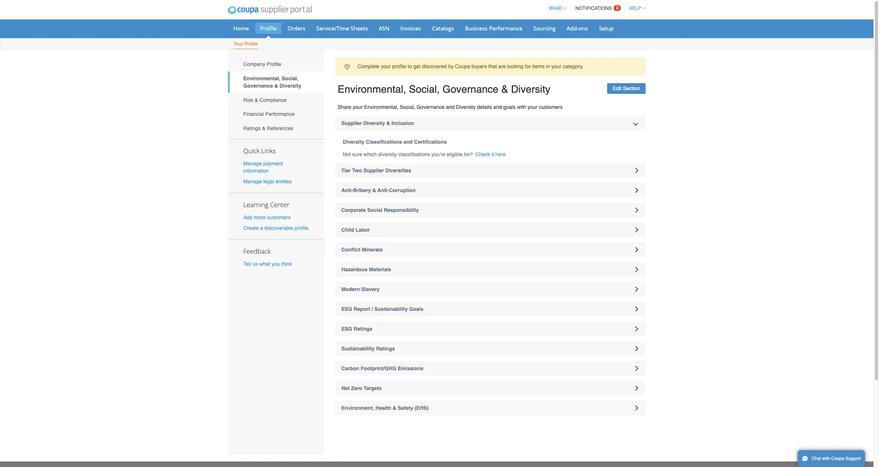 Task type: vqa. For each thing, say whether or not it's contained in the screenshot.
profile inside the "Alert"
yes



Task type: locate. For each thing, give the bounding box(es) containing it.
edit section
[[613, 85, 640, 91]]

environmental, social, governance & diversity
[[243, 76, 301, 89], [338, 83, 551, 95]]

slavery
[[361, 286, 380, 292]]

hazardous materials heading
[[335, 262, 646, 277]]

tell us what you think
[[243, 261, 292, 267]]

1 horizontal spatial environmental, social, governance & diversity
[[338, 83, 551, 95]]

environmental, up 'supplier diversity & inclusion'
[[364, 104, 399, 110]]

your right in
[[552, 63, 562, 69]]

ratings down report
[[354, 326, 373, 332]]

diversity
[[378, 151, 397, 157]]

esg for esg report / sustainability goals
[[341, 306, 352, 312]]

coupa right by
[[455, 63, 470, 69]]

ratings down financial
[[243, 125, 261, 131]]

profile right your
[[244, 41, 258, 47]]

0 vertical spatial esg
[[341, 306, 352, 312]]

0 vertical spatial social,
[[282, 76, 298, 81]]

sourcing link
[[529, 23, 561, 34]]

1 horizontal spatial anti-
[[378, 187, 389, 193]]

profile right discoverable
[[295, 225, 309, 231]]

0 horizontal spatial supplier
[[341, 120, 362, 126]]

2 esg from the top
[[341, 326, 352, 332]]

governance up certifications
[[417, 104, 445, 110]]

0 horizontal spatial ratings
[[243, 125, 261, 131]]

business performance
[[465, 25, 523, 32]]

manage legal entities
[[243, 179, 292, 184]]

1 vertical spatial sustainability
[[341, 346, 375, 352]]

buyers
[[472, 63, 487, 69]]

that
[[489, 63, 497, 69]]

environment,
[[341, 405, 374, 411]]

sustainability ratings heading
[[335, 341, 646, 356]]

performance right business
[[489, 25, 523, 32]]

& right risk
[[255, 97, 258, 103]]

manage inside manage payment information
[[243, 160, 262, 166]]

child labor
[[341, 227, 370, 233]]

2 vertical spatial ratings
[[376, 346, 395, 352]]

add more customers link
[[243, 214, 291, 220]]

anti- down tier
[[341, 187, 353, 193]]

ratings for sustainability
[[376, 346, 395, 352]]

with right "chat"
[[823, 456, 830, 461]]

report
[[354, 306, 370, 312]]

not sure which diversity classifications you're eligible for? check it here
[[343, 151, 506, 157]]

0 vertical spatial profile
[[392, 63, 406, 69]]

1 vertical spatial supplier
[[364, 168, 384, 173]]

/
[[372, 306, 373, 312]]

0 horizontal spatial performance
[[265, 111, 295, 117]]

support
[[846, 456, 861, 461]]

environmental, social, governance & diversity up compliance
[[243, 76, 301, 89]]

ratings inside heading
[[376, 346, 395, 352]]

and
[[446, 104, 455, 110], [494, 104, 502, 110], [404, 139, 413, 145]]

& inside "link"
[[255, 97, 258, 103]]

anti-
[[341, 187, 353, 193], [378, 187, 389, 193]]

diversity
[[280, 83, 301, 89], [511, 83, 551, 95], [456, 104, 476, 110], [363, 120, 385, 126], [343, 139, 365, 145]]

supplier diversity & inclusion heading
[[335, 116, 646, 131]]

net zero targets
[[341, 385, 382, 391]]

social, down get
[[409, 83, 440, 95]]

1 horizontal spatial ratings
[[354, 326, 373, 332]]

performance up references
[[265, 111, 295, 117]]

1 vertical spatial environmental,
[[338, 83, 406, 95]]

profile
[[260, 25, 277, 32], [244, 41, 258, 47], [267, 61, 281, 67]]

esg inside 'dropdown button'
[[341, 326, 352, 332]]

1 vertical spatial profile
[[244, 41, 258, 47]]

1 esg from the top
[[341, 306, 352, 312]]

0 vertical spatial supplier
[[341, 120, 362, 126]]

1 horizontal spatial and
[[446, 104, 455, 110]]

1 horizontal spatial supplier
[[364, 168, 384, 173]]

1 horizontal spatial performance
[[489, 25, 523, 32]]

2 horizontal spatial ratings
[[376, 346, 395, 352]]

it
[[492, 151, 494, 157]]

financial performance link
[[228, 107, 324, 121]]

esg inside dropdown button
[[341, 306, 352, 312]]

esg report / sustainability goals heading
[[335, 302, 646, 316]]

1 horizontal spatial coupa
[[832, 456, 845, 461]]

1 vertical spatial ratings
[[354, 326, 373, 332]]

0 horizontal spatial profile
[[295, 225, 309, 231]]

social,
[[282, 76, 298, 81], [409, 83, 440, 95], [400, 104, 415, 110]]

coupa inside button
[[832, 456, 845, 461]]

and left goals
[[494, 104, 502, 110]]

details
[[477, 104, 492, 110]]

governance up risk & compliance
[[243, 83, 273, 89]]

0 vertical spatial manage
[[243, 160, 262, 166]]

conflict minerals heading
[[335, 242, 646, 257]]

your
[[234, 41, 243, 47]]

environmental, down company profile
[[243, 76, 280, 81]]

setup
[[599, 25, 614, 32]]

diversity up risk & compliance "link"
[[280, 83, 301, 89]]

1 horizontal spatial customers
[[539, 104, 563, 110]]

bribery
[[353, 187, 371, 193]]

footprint/ghg
[[361, 365, 396, 371]]

ratings & references
[[243, 125, 293, 131]]

risk & compliance
[[243, 97, 287, 103]]

profile up environmental, social, governance & diversity link
[[267, 61, 281, 67]]

anti-bribery & anti-corruption button
[[335, 183, 646, 198]]

ratings & references link
[[228, 121, 324, 135]]

coupa left support
[[832, 456, 845, 461]]

1 vertical spatial profile
[[295, 225, 309, 231]]

invoices
[[401, 25, 421, 32]]

2 vertical spatial environmental,
[[364, 104, 399, 110]]

0 horizontal spatial customers
[[267, 214, 291, 220]]

coupa inside alert
[[455, 63, 470, 69]]

manage up information
[[243, 160, 262, 166]]

safety
[[398, 405, 413, 411]]

diversity up classifications
[[363, 120, 385, 126]]

& down financial performance
[[262, 125, 266, 131]]

center
[[270, 200, 290, 209]]

with right goals
[[517, 104, 526, 110]]

modern slavery
[[341, 286, 380, 292]]

and up classifications
[[404, 139, 413, 145]]

in
[[546, 63, 550, 69]]

us
[[253, 261, 258, 267]]

sustainability inside dropdown button
[[375, 306, 408, 312]]

esg left report
[[341, 306, 352, 312]]

esg ratings heading
[[335, 321, 646, 336]]

emissions
[[398, 365, 424, 371]]

0 horizontal spatial with
[[517, 104, 526, 110]]

1 vertical spatial manage
[[243, 179, 262, 184]]

your profile
[[234, 41, 258, 47]]

labor
[[356, 227, 370, 233]]

help link
[[626, 5, 646, 11]]

hazardous materials button
[[335, 262, 646, 277]]

your right goals
[[528, 104, 538, 110]]

by
[[448, 63, 454, 69]]

1 horizontal spatial with
[[823, 456, 830, 461]]

diversity inside environmental, social, governance & diversity
[[280, 83, 301, 89]]

environmental, social, governance & diversity up share your environmental, social, governance and diversity details and goals with your customers
[[338, 83, 551, 95]]

0 horizontal spatial coupa
[[455, 63, 470, 69]]

1 horizontal spatial profile
[[392, 63, 406, 69]]

1 vertical spatial customers
[[267, 214, 291, 220]]

1 anti- from the left
[[341, 187, 353, 193]]

& inside "dropdown button"
[[393, 405, 397, 411]]

zero
[[351, 385, 362, 391]]

& left safety
[[393, 405, 397, 411]]

coupa
[[455, 63, 470, 69], [832, 456, 845, 461]]

environmental, down complete
[[338, 83, 406, 95]]

service/time
[[317, 25, 349, 32]]

ratings inside "heading"
[[354, 326, 373, 332]]

0 vertical spatial performance
[[489, 25, 523, 32]]

ratings up carbon footprint/ghg emissions
[[376, 346, 395, 352]]

1 vertical spatial coupa
[[832, 456, 845, 461]]

you're
[[432, 151, 445, 157]]

profile down coupa supplier portal image
[[260, 25, 277, 32]]

esg
[[341, 306, 352, 312], [341, 326, 352, 332]]

2 manage from the top
[[243, 179, 262, 184]]

edit section link
[[608, 83, 646, 94]]

performance for business performance
[[489, 25, 523, 32]]

add-
[[567, 25, 579, 32]]

brad link
[[546, 5, 567, 11]]

1 vertical spatial esg
[[341, 326, 352, 332]]

manage down information
[[243, 179, 262, 184]]

and left details at the top right of page
[[446, 104, 455, 110]]

profile left to
[[392, 63, 406, 69]]

1 vertical spatial performance
[[265, 111, 295, 117]]

supplier down which
[[364, 168, 384, 173]]

company profile
[[243, 61, 281, 67]]

0 vertical spatial sustainability
[[375, 306, 408, 312]]

company profile link
[[228, 57, 324, 71]]

supplier down the "share"
[[341, 120, 362, 126]]

share your environmental, social, governance and diversity details and goals with your customers
[[338, 104, 563, 110]]

esg up sustainability ratings
[[341, 326, 352, 332]]

anti- up corporate social responsibility on the top left of page
[[378, 187, 389, 193]]

sustainability down esg ratings
[[341, 346, 375, 352]]

add
[[243, 214, 253, 220]]

social, up inclusion
[[400, 104, 415, 110]]

navigation
[[546, 1, 646, 15]]

coupa supplier portal image
[[223, 1, 317, 19]]

asn link
[[374, 23, 394, 34]]

share
[[338, 104, 351, 110]]

2 vertical spatial profile
[[267, 61, 281, 67]]

0 vertical spatial with
[[517, 104, 526, 110]]

0
[[616, 5, 619, 11]]

esg for esg ratings
[[341, 326, 352, 332]]

1 manage from the top
[[243, 160, 262, 166]]

conflict
[[341, 247, 361, 253]]

social
[[367, 207, 383, 213]]

1 vertical spatial with
[[823, 456, 830, 461]]

performance for financial performance
[[265, 111, 295, 117]]

feedback
[[243, 247, 271, 256]]

discovered
[[422, 63, 447, 69]]

carbon footprint/ghg emissions button
[[335, 361, 646, 376]]

diversity classifications and certifications
[[343, 139, 447, 145]]

add more customers
[[243, 214, 291, 220]]

classifications
[[399, 151, 430, 157]]

2 anti- from the left
[[378, 187, 389, 193]]

tell
[[243, 261, 251, 267]]

0 horizontal spatial anti-
[[341, 187, 353, 193]]

sustainability right /
[[375, 306, 408, 312]]

modern slavery heading
[[335, 282, 646, 297]]

0 vertical spatial coupa
[[455, 63, 470, 69]]

social, down company profile link
[[282, 76, 298, 81]]

financial performance
[[243, 111, 295, 117]]



Task type: describe. For each thing, give the bounding box(es) containing it.
invoices link
[[396, 23, 426, 34]]

with inside button
[[823, 456, 830, 461]]

help
[[629, 5, 642, 11]]

1 vertical spatial social,
[[409, 83, 440, 95]]

chat with coupa support
[[812, 456, 861, 461]]

risk & compliance link
[[228, 93, 324, 107]]

your right complete
[[381, 63, 391, 69]]

home
[[234, 25, 249, 32]]

more
[[254, 214, 266, 220]]

edit
[[613, 85, 622, 91]]

esg report / sustainability goals
[[341, 306, 424, 312]]

child labor heading
[[335, 223, 646, 237]]

check
[[476, 151, 490, 157]]

supplier diversity & inclusion button
[[335, 116, 646, 131]]

materials
[[369, 267, 391, 272]]

business
[[465, 25, 488, 32]]

risk
[[243, 97, 253, 103]]

diversity down for
[[511, 83, 551, 95]]

environment, health & safety (ehs) button
[[335, 401, 646, 415]]

supplier diversity & inclusion
[[341, 120, 414, 126]]

manage for manage legal entities
[[243, 179, 262, 184]]

your right the "share"
[[353, 104, 363, 110]]

diversity up sure
[[343, 139, 365, 145]]

& right bribery
[[373, 187, 376, 193]]

manage payment information
[[243, 160, 283, 174]]

2 vertical spatial social,
[[400, 104, 415, 110]]

tell us what you think button
[[243, 260, 292, 268]]

profile for company profile
[[267, 61, 281, 67]]

tier two supplier diversities
[[341, 168, 411, 173]]

not
[[343, 151, 351, 157]]

ratings for esg
[[354, 326, 373, 332]]

items
[[533, 63, 545, 69]]

profile link
[[255, 23, 281, 34]]

carbon footprint/ghg emissions heading
[[335, 361, 646, 376]]

manage legal entities link
[[243, 179, 292, 184]]

goals
[[409, 306, 424, 312]]

entities
[[276, 179, 292, 184]]

child labor button
[[335, 223, 646, 237]]

for
[[525, 63, 531, 69]]

section
[[623, 85, 640, 91]]

tier two supplier diversities button
[[335, 163, 646, 178]]

setup link
[[594, 23, 619, 34]]

home link
[[229, 23, 254, 34]]

brad
[[549, 5, 563, 11]]

chat
[[812, 456, 821, 461]]

net zero targets heading
[[335, 381, 646, 396]]

anti-bribery & anti-corruption
[[341, 187, 416, 193]]

information
[[243, 168, 269, 174]]

0 vertical spatial customers
[[539, 104, 563, 110]]

(ehs)
[[415, 405, 429, 411]]

navigation containing notifications 0
[[546, 1, 646, 15]]

complete your profile to get discovered by coupa buyers that are looking for items in your category.
[[358, 63, 584, 69]]

0 vertical spatial ratings
[[243, 125, 261, 131]]

catalogs link
[[428, 23, 459, 34]]

orders
[[288, 25, 306, 32]]

profile inside alert
[[392, 63, 406, 69]]

modern
[[341, 286, 360, 292]]

learning
[[243, 200, 268, 209]]

certifications
[[414, 139, 447, 145]]

carbon footprint/ghg emissions
[[341, 365, 424, 371]]

environmental, social, governance & diversity link
[[228, 71, 324, 93]]

eligible
[[447, 151, 463, 157]]

anti-bribery & anti-corruption heading
[[335, 183, 646, 198]]

environment, health & safety (ehs) heading
[[335, 401, 646, 415]]

think
[[281, 261, 292, 267]]

& left inclusion
[[387, 120, 390, 126]]

quick links
[[243, 146, 276, 155]]

create
[[243, 225, 259, 231]]

create a discoverable profile link
[[243, 225, 309, 231]]

ons
[[579, 25, 588, 32]]

0 vertical spatial profile
[[260, 25, 277, 32]]

check it here link
[[476, 151, 506, 158]]

diversity inside dropdown button
[[363, 120, 385, 126]]

notifications 0
[[576, 5, 619, 11]]

0 vertical spatial environmental,
[[243, 76, 280, 81]]

0 horizontal spatial environmental, social, governance & diversity
[[243, 76, 301, 89]]

your profile link
[[233, 40, 258, 49]]

sheets
[[351, 25, 368, 32]]

carbon
[[341, 365, 359, 371]]

add-ons
[[567, 25, 588, 32]]

create a discoverable profile
[[243, 225, 309, 231]]

business performance link
[[460, 23, 527, 34]]

sure
[[352, 151, 362, 157]]

corporate social responsibility heading
[[335, 203, 646, 217]]

& up goals
[[502, 83, 508, 95]]

esg ratings button
[[335, 321, 646, 336]]

manage payment information link
[[243, 160, 283, 174]]

sustainability inside 'dropdown button'
[[341, 346, 375, 352]]

for?
[[464, 151, 473, 157]]

compliance
[[260, 97, 287, 103]]

two
[[352, 168, 362, 173]]

2 horizontal spatial and
[[494, 104, 502, 110]]

complete your profile to get discovered by coupa buyers that are looking for items in your category. alert
[[335, 57, 646, 76]]

responsibility
[[384, 207, 419, 213]]

targets
[[364, 385, 382, 391]]

which
[[364, 151, 377, 157]]

discoverable
[[265, 225, 293, 231]]

0 horizontal spatial and
[[404, 139, 413, 145]]

corporate social responsibility button
[[335, 203, 646, 217]]

& up risk & compliance "link"
[[274, 83, 278, 89]]

inclusion
[[392, 120, 414, 126]]

minerals
[[362, 247, 383, 253]]

conflict minerals
[[341, 247, 383, 253]]

tier two supplier diversities heading
[[335, 163, 646, 178]]

sustainability ratings
[[341, 346, 395, 352]]

manage for manage payment information
[[243, 160, 262, 166]]

diversity left details at the top right of page
[[456, 104, 476, 110]]

references
[[267, 125, 293, 131]]

quick
[[243, 146, 260, 155]]

chat with coupa support button
[[798, 450, 866, 467]]

corporate
[[341, 207, 366, 213]]

tier
[[341, 168, 351, 173]]

catalogs
[[432, 25, 454, 32]]

health
[[376, 405, 391, 411]]

profile for your profile
[[244, 41, 258, 47]]

add-ons link
[[562, 23, 593, 34]]

governance up details at the top right of page
[[443, 83, 499, 95]]



